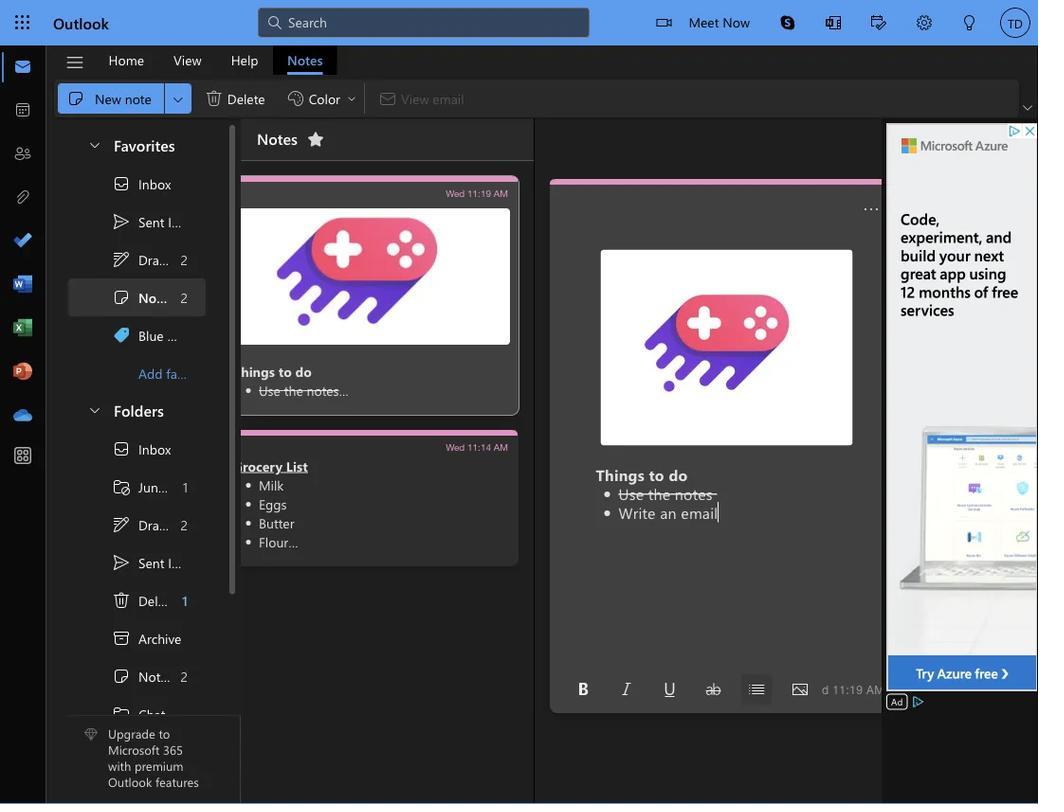 Task type: vqa. For each thing, say whether or not it's contained in the screenshot.


Task type: locate. For each thing, give the bounding box(es) containing it.
0 vertical spatial  tree item
[[68, 279, 206, 317]]

 tree item down favorites tree item
[[68, 203, 206, 241]]

1 vertical spatial  drafts 2
[[112, 516, 188, 535]]

category
[[167, 327, 219, 344]]

1  button from the top
[[78, 127, 110, 162]]

notes left "" button
[[257, 128, 298, 149]]

chat
[[138, 706, 165, 724]]

 drafts 2 for 
[[112, 516, 188, 535]]

2
[[181, 251, 188, 269], [181, 289, 188, 306], [181, 516, 188, 534], [181, 668, 188, 686]]

2 drafts from the top
[[138, 516, 174, 534]]

1 inbox from the top
[[138, 175, 171, 193]]

1  inbox from the top
[[112, 174, 171, 193]]

1 vertical spatial 
[[112, 440, 131, 459]]

 junk email
[[112, 478, 200, 497]]

 notes 2 up chat
[[112, 667, 188, 686]]

1 vertical spatial to
[[649, 464, 664, 485]]

2  from the top
[[112, 440, 131, 459]]

am
[[494, 188, 508, 199], [494, 442, 508, 453], [866, 684, 884, 697]]

outlook inside banner
[[53, 12, 109, 33]]

 button down ' new note' at the left
[[78, 127, 110, 162]]

1 drafts from the top
[[138, 251, 174, 269]]


[[170, 91, 186, 106], [346, 93, 357, 104], [87, 137, 102, 152], [87, 402, 102, 418]]

0 vertical spatial things
[[233, 363, 275, 380]]

help button
[[217, 46, 273, 75]]

outlook down microsoft
[[108, 774, 152, 791]]

 notes 2 inside tree
[[112, 667, 188, 686]]


[[112, 705, 131, 724]]

 button for favorites
[[78, 127, 110, 162]]

wed inside edit note starting with things to do main content
[[805, 684, 829, 697]]

am inside tree item
[[494, 188, 508, 199]]

tree
[[68, 430, 206, 805]]

 for 
[[112, 592, 131, 611]]

1 vertical spatial wed
[[446, 442, 465, 453]]

1 vertical spatial sent
[[138, 554, 164, 572]]

1 vertical spatial the
[[648, 483, 670, 504]]

2  drafts 2 from the top
[[112, 516, 188, 535]]

drafts up blue
[[138, 251, 174, 269]]

notes inside notes button
[[287, 51, 323, 69]]

the for things to do use the notes write an email
[[648, 483, 670, 504]]

mail image
[[13, 58, 32, 77]]

 for  button inside favorites tree item
[[87, 137, 102, 152]]

outlook link
[[53, 0, 109, 46]]

1 for 
[[182, 592, 188, 610]]

color
[[309, 89, 340, 107]]

1  drafts 2 from the top
[[112, 250, 188, 269]]

 tree item
[[68, 203, 206, 241], [68, 544, 206, 582]]

view button
[[159, 46, 216, 75]]

0 vertical spatial use
[[259, 382, 280, 399]]

1 vertical spatial  tree item
[[68, 506, 206, 544]]


[[656, 15, 672, 30]]

0 vertical spatial drafts
[[138, 251, 174, 269]]

 down 
[[112, 667, 131, 686]]

2  button from the top
[[78, 392, 110, 428]]

 inside favorites tree
[[112, 174, 131, 193]]

wed for wed 11:19 am
[[446, 188, 465, 199]]

Search field
[[286, 12, 578, 32]]

 tree item for 
[[68, 430, 206, 468]]

 drafts 2 down junk
[[112, 516, 188, 535]]

 sent items inside tree
[[112, 554, 200, 573]]

do inside things to do use the notes write an email
[[669, 464, 688, 485]]

notes up blue
[[138, 289, 174, 306]]

to inside the upgrade to microsoft 365 with
[[159, 726, 170, 743]]

list
[[286, 457, 308, 475]]

1 vertical spatial use
[[619, 483, 644, 504]]

drafts inside favorites tree
[[138, 251, 174, 269]]

the inside things to do use the notes
[[284, 382, 303, 399]]

 drafts 2 inside favorites tree
[[112, 250, 188, 269]]

0 vertical spatial wed
[[446, 188, 465, 199]]

0 vertical spatial  inbox
[[112, 174, 171, 193]]

0 vertical spatial  tree item
[[68, 241, 206, 279]]

notes up list
[[307, 382, 339, 399]]

1 sent from the top
[[138, 213, 164, 231]]

1 items from the top
[[168, 213, 200, 231]]

 down 
[[112, 516, 131, 535]]

 for 
[[112, 440, 131, 459]]

0 horizontal spatial 
[[112, 592, 131, 611]]

drafts for 
[[138, 251, 174, 269]]

1 horizontal spatial to
[[278, 363, 292, 380]]

word image
[[13, 276, 32, 295]]

 sent items inside favorites tree
[[112, 212, 200, 231]]

 tree item down junk
[[68, 506, 206, 544]]

2  tree item from the top
[[68, 544, 206, 582]]

 button
[[655, 675, 685, 705]]

wed
[[446, 188, 465, 199], [446, 442, 465, 453], [805, 684, 829, 697]]

0 horizontal spatial use
[[259, 382, 280, 399]]

2 vertical spatial to
[[159, 726, 170, 743]]

0 vertical spatial  notes 2
[[112, 288, 188, 307]]

 down favorites tree item
[[112, 174, 131, 193]]

1 vertical spatial  tree item
[[68, 658, 206, 696]]

to for things to do use the notes
[[278, 363, 292, 380]]

1 vertical spatial  button
[[78, 392, 110, 428]]

 button
[[765, 0, 811, 46]]

2  inbox from the top
[[112, 440, 171, 459]]

1  notes 2 from the top
[[112, 288, 188, 307]]

things for things to do use the notes
[[233, 363, 275, 380]]

 left delete
[[205, 89, 224, 108]]

drafts inside tree
[[138, 516, 174, 534]]

0 vertical spatial 
[[112, 174, 131, 193]]

drafts
[[138, 251, 174, 269], [138, 516, 174, 534]]

1 vertical spatial  sent items
[[112, 554, 200, 573]]

upgrade to microsoft 365 with
[[108, 726, 183, 775]]

inbox for 
[[138, 175, 171, 193]]

do
[[295, 363, 312, 380], [669, 464, 688, 485]]

use
[[259, 382, 280, 399], [619, 483, 644, 504]]

 up 
[[112, 288, 131, 307]]

 inside favorites tree
[[112, 250, 131, 269]]

notes heading
[[232, 118, 331, 160]]

 inside  tree item
[[112, 592, 131, 611]]

use up 'grocery'
[[259, 382, 280, 399]]

use inside things to do use the notes
[[259, 382, 280, 399]]

to for upgrade to microsoft 365 with
[[159, 726, 170, 743]]

tab list containing home
[[94, 46, 337, 75]]

0 vertical spatial  drafts 2
[[112, 250, 188, 269]]

1 horizontal spatial 11:19
[[833, 684, 863, 697]]

wed inside wed 11:14 am grocery list milk eggs butter flour
[[446, 442, 465, 453]]

 inside favorites tree
[[112, 288, 131, 307]]

am inside edit note starting with things to do main content
[[866, 684, 884, 697]]

 inside tree
[[112, 440, 131, 459]]

1 vertical spatial 
[[112, 288, 131, 307]]

2 horizontal spatial to
[[649, 464, 664, 485]]

to
[[278, 363, 292, 380], [649, 464, 664, 485], [159, 726, 170, 743]]

0 vertical spatial notes
[[307, 382, 339, 399]]

 notes 2 up blue
[[112, 288, 188, 307]]

0 vertical spatial outlook
[[53, 12, 109, 33]]

 tree item
[[68, 582, 206, 620]]

2 sent from the top
[[138, 554, 164, 572]]

sent inside tree
[[138, 554, 164, 572]]


[[205, 89, 224, 108], [112, 592, 131, 611]]

meet
[[689, 13, 719, 30]]

 for  button inside folders tree item
[[87, 402, 102, 418]]

2  sent items from the top
[[112, 554, 200, 573]]

application containing outlook
[[0, 0, 1038, 805]]

0 horizontal spatial to
[[159, 726, 170, 743]]

1 vertical spatial 11:19
[[833, 684, 863, 697]]

2  tree item from the top
[[68, 430, 206, 468]]

1 vertical spatial  inbox
[[112, 440, 171, 459]]

am for wed 11:19 am
[[494, 188, 508, 199]]

1 vertical spatial 
[[112, 554, 131, 573]]

 inside edit group
[[205, 89, 224, 108]]

the up list
[[284, 382, 303, 399]]

 button inside folders tree item
[[78, 392, 110, 428]]

 tree item
[[68, 696, 206, 734]]

1
[[183, 478, 188, 496], [182, 592, 188, 610]]


[[706, 683, 721, 698]]

1 vertical spatial 
[[112, 516, 131, 535]]

 search field
[[258, 0, 590, 43]]


[[780, 15, 795, 30]]

0 vertical spatial 
[[112, 250, 131, 269]]

1  tree item from the top
[[68, 241, 206, 279]]

 up  tree item in the left of the page
[[112, 554, 131, 573]]

am inside wed 11:14 am grocery list milk eggs butter flour
[[494, 442, 508, 453]]

0 horizontal spatial do
[[295, 363, 312, 380]]

article containing things to do
[[550, 246, 903, 666]]

1 for 
[[183, 478, 188, 496]]

 inbox down favorites tree item
[[112, 174, 171, 193]]

 right color
[[346, 93, 357, 104]]

1 vertical spatial am
[[494, 442, 508, 453]]

 button inside favorites tree item
[[78, 127, 110, 162]]

email
[[168, 478, 200, 496]]

article
[[550, 246, 903, 666]]

1 horizontal spatial do
[[669, 464, 688, 485]]

items down favorites
[[168, 213, 200, 231]]

0 vertical spatial inbox
[[138, 175, 171, 193]]

0 vertical spatial the
[[284, 382, 303, 399]]

 tree item up  chat
[[68, 658, 206, 696]]

 tree item
[[68, 241, 206, 279], [68, 506, 206, 544]]

wed inside tree item
[[446, 188, 465, 199]]

use inside things to do use the notes write an email
[[619, 483, 644, 504]]

the inside things to do use the notes write an email
[[648, 483, 670, 504]]

 inbox inside favorites tree
[[112, 174, 171, 193]]

wed 11:19 am
[[446, 188, 508, 199]]

 left "new" at the left top of page
[[66, 89, 85, 108]]

1 vertical spatial inbox
[[138, 441, 171, 458]]

milk
[[259, 476, 284, 494]]

 tree item up blue
[[68, 279, 206, 317]]

 button
[[1019, 99, 1036, 118]]


[[66, 89, 85, 108], [112, 288, 131, 307], [112, 667, 131, 686]]

2  tree item from the top
[[68, 506, 206, 544]]

1 horizontal spatial things
[[596, 464, 645, 485]]

outlook banner
[[0, 0, 1038, 48]]

sent
[[138, 213, 164, 231], [138, 554, 164, 572]]

0 vertical spatial sent
[[138, 213, 164, 231]]

0 vertical spatial  tree item
[[68, 165, 206, 203]]

1 vertical spatial  notes 2
[[112, 667, 188, 686]]

1 vertical spatial drafts
[[138, 516, 174, 534]]

0 vertical spatial 11:19
[[467, 188, 491, 199]]

to inside things to do use the notes
[[278, 363, 292, 380]]

notes right write
[[675, 483, 713, 504]]

1 horizontal spatial use
[[619, 483, 644, 504]]

0 vertical spatial 
[[66, 89, 85, 108]]

notes up chat
[[138, 668, 173, 686]]

11:19 inside edit note starting with things to do main content
[[833, 684, 863, 697]]

inbox
[[138, 175, 171, 193], [138, 441, 171, 458]]

0 vertical spatial  sent items
[[112, 212, 200, 231]]

 tree item
[[68, 279, 206, 317], [68, 658, 206, 696]]

 tree item up  tree item
[[68, 241, 206, 279]]

2 vertical spatial wed
[[805, 684, 829, 697]]

0 horizontal spatial things
[[233, 363, 275, 380]]

 button
[[568, 675, 598, 705]]

1 vertical spatial things
[[596, 464, 645, 485]]

 down favorites tree item
[[112, 212, 131, 231]]

 inside favorites tree item
[[87, 137, 102, 152]]

do inside things to do use the notes
[[295, 363, 312, 380]]

 up 
[[112, 592, 131, 611]]

0 vertical spatial do
[[295, 363, 312, 380]]

 inside tree
[[112, 516, 131, 535]]

0 vertical spatial  button
[[78, 127, 110, 162]]

1 vertical spatial outlook
[[108, 774, 152, 791]]

sent up  tree item in the left of the page
[[138, 554, 164, 572]]

 drafts 2 inside tree
[[112, 516, 188, 535]]

 inside favorites tree
[[112, 212, 131, 231]]

 tree item for 
[[68, 241, 206, 279]]

2  from the top
[[112, 516, 131, 535]]

2 items from the top
[[168, 554, 200, 572]]

application
[[0, 0, 1038, 805]]

with
[[108, 758, 131, 775]]

1  tree item from the top
[[68, 165, 206, 203]]

 down ' new note' at the left
[[87, 137, 102, 152]]

inbox down favorites
[[138, 175, 171, 193]]

1 1 from the top
[[183, 478, 188, 496]]

things inside things to do use the notes write an email
[[596, 464, 645, 485]]

1 vertical spatial  tree item
[[68, 544, 206, 582]]

notes for things to do use the notes
[[307, 382, 339, 399]]

meet now
[[689, 13, 750, 30]]

 tree item up the  tree item
[[68, 544, 206, 582]]

files image
[[13, 189, 32, 208]]


[[1023, 103, 1032, 113]]

 sent items down favorites
[[112, 212, 200, 231]]

1 vertical spatial do
[[669, 464, 688, 485]]

 drafts 2 up blue
[[112, 250, 188, 269]]

 tree item down favorites
[[68, 165, 206, 203]]

things right favorite
[[233, 363, 275, 380]]

junk
[[138, 478, 165, 496]]

td image
[[1000, 8, 1030, 38]]

2 vertical spatial am
[[866, 684, 884, 697]]

inbox inside favorites tree
[[138, 175, 171, 193]]

11:14
[[467, 442, 491, 453]]

1 vertical spatial  tree item
[[68, 430, 206, 468]]

4 2 from the top
[[181, 668, 188, 686]]

 up 
[[112, 250, 131, 269]]

notes up 
[[287, 51, 323, 69]]

edit group
[[58, 80, 360, 118]]

 up 
[[112, 440, 131, 459]]

 left folders on the left of page
[[87, 402, 102, 418]]

0 vertical spatial items
[[168, 213, 200, 231]]

11:19
[[467, 188, 491, 199], [833, 684, 863, 697]]

things up write
[[596, 464, 645, 485]]

notes
[[287, 51, 323, 69], [257, 128, 298, 149], [138, 289, 174, 306], [138, 668, 173, 686]]

 inside popup button
[[170, 91, 186, 106]]

1 vertical spatial items
[[168, 554, 200, 572]]


[[112, 250, 131, 269], [112, 516, 131, 535]]


[[662, 683, 677, 698]]

notes
[[307, 382, 339, 399], [675, 483, 713, 504]]

to inside things to do use the notes write an email
[[649, 464, 664, 485]]

drafts down  junk email
[[138, 516, 174, 534]]

0 horizontal spatial the
[[284, 382, 303, 399]]

1 horizontal spatial notes
[[675, 483, 713, 504]]

0 vertical spatial 1
[[183, 478, 188, 496]]

add favorite tree item
[[68, 355, 210, 392]]

tab list
[[94, 46, 337, 75]]

 button
[[78, 127, 110, 162], [78, 392, 110, 428]]

0 vertical spatial 
[[112, 212, 131, 231]]

home
[[109, 51, 144, 69]]


[[749, 683, 764, 698]]

2 inbox from the top
[[138, 441, 171, 458]]

notes inside things to do use the notes write an email
[[675, 483, 713, 504]]

outlook up the  "button"
[[53, 12, 109, 33]]


[[112, 212, 131, 231], [112, 554, 131, 573]]

 drafts 2
[[112, 250, 188, 269], [112, 516, 188, 535]]

1 inside "" tree item
[[183, 478, 188, 496]]

1 vertical spatial 1
[[182, 592, 188, 610]]

 tree item
[[68, 620, 206, 658]]

 inside folders tree item
[[87, 402, 102, 418]]

1 inside  tree item
[[182, 592, 188, 610]]

0 horizontal spatial notes
[[307, 382, 339, 399]]

onedrive image
[[13, 407, 32, 426]]

1 horizontal spatial the
[[648, 483, 670, 504]]

favorites tree
[[68, 119, 219, 392]]

0 vertical spatial am
[[494, 188, 508, 199]]

 down view 'button'
[[170, 91, 186, 106]]

 sent items up  tree item in the left of the page
[[112, 554, 200, 573]]

1 up the  tree item
[[182, 592, 188, 610]]

items up  tree item in the left of the page
[[168, 554, 200, 572]]

the
[[284, 382, 303, 399], [648, 483, 670, 504]]

 inbox up "" tree item
[[112, 440, 171, 459]]

1 vertical spatial 
[[112, 592, 131, 611]]

 sent items
[[112, 212, 200, 231], [112, 554, 200, 573]]

1 horizontal spatial 
[[205, 89, 224, 108]]

1  sent items from the top
[[112, 212, 200, 231]]

 inbox for 
[[112, 174, 171, 193]]

1  tree item from the top
[[68, 279, 206, 317]]

use for things to do use the notes
[[259, 382, 280, 399]]

inbox up  junk email
[[138, 441, 171, 458]]

notes inside things to do use the notes
[[307, 382, 339, 399]]

2 1 from the top
[[182, 592, 188, 610]]

2  notes 2 from the top
[[112, 667, 188, 686]]

1  from the top
[[112, 250, 131, 269]]

0 horizontal spatial 11:19
[[467, 188, 491, 199]]

0 vertical spatial  tree item
[[68, 203, 206, 241]]

 button left folders on the left of page
[[78, 392, 110, 428]]

things
[[233, 363, 275, 380], [596, 464, 645, 485]]

 tree item
[[68, 165, 206, 203], [68, 430, 206, 468]]

0 vertical spatial 
[[205, 89, 224, 108]]

1 vertical spatial notes
[[675, 483, 713, 504]]

things inside things to do use the notes
[[233, 363, 275, 380]]

sent down favorites tree item
[[138, 213, 164, 231]]

items
[[168, 213, 200, 231], [168, 554, 200, 572]]

1  from the top
[[112, 212, 131, 231]]

0 vertical spatial to
[[278, 363, 292, 380]]

delete
[[227, 89, 265, 107]]

: wed 11:19 am
[[798, 684, 884, 697]]

the left the 'email'
[[648, 483, 670, 504]]

1 right junk
[[183, 478, 188, 496]]

1  from the top
[[112, 174, 131, 193]]

items inside favorites tree
[[168, 213, 200, 231]]

use left an
[[619, 483, 644, 504]]

 inside edit group
[[66, 89, 85, 108]]

 tree item down folders on the left of page
[[68, 430, 206, 468]]

am for wed 11:14 am grocery list milk eggs butter flour
[[494, 442, 508, 453]]



Task type: describe. For each thing, give the bounding box(es) containing it.
 sent items for 2nd  tree item from the top of the page
[[112, 554, 200, 573]]

 button
[[856, 194, 886, 225]]

home button
[[94, 46, 158, 75]]

help
[[231, 51, 258, 69]]

1  tree item from the top
[[68, 203, 206, 241]]

Editing note text field
[[596, 464, 858, 666]]

 button
[[811, 0, 856, 48]]

 button
[[742, 675, 772, 705]]

 color 
[[286, 89, 357, 108]]


[[917, 15, 932, 30]]

 for 
[[112, 516, 131, 535]]

3 2 from the top
[[181, 516, 188, 534]]

notes inside tree
[[138, 668, 173, 686]]

 for  popup button
[[170, 91, 186, 106]]

left-rail-appbar navigation
[[4, 46, 42, 438]]


[[619, 683, 634, 698]]

 for 
[[112, 250, 131, 269]]

inbox for 
[[138, 441, 171, 458]]


[[575, 683, 591, 698]]

favorite
[[166, 365, 210, 382]]

notes button
[[273, 46, 337, 75]]


[[112, 326, 131, 345]]

styles toolbar toolbar
[[561, 675, 822, 705]]

 button
[[785, 675, 815, 705]]

:
[[798, 684, 802, 697]]

eggs
[[259, 495, 287, 513]]

ad
[[891, 696, 903, 709]]


[[112, 478, 131, 497]]

sent inside favorites tree
[[138, 213, 164, 231]]

more apps image
[[13, 447, 32, 466]]

notes 
[[257, 128, 325, 149]]

 drafts 2 for 
[[112, 250, 188, 269]]

365
[[163, 742, 183, 759]]

 button
[[611, 675, 642, 705]]

email
[[681, 502, 718, 523]]


[[826, 15, 841, 30]]

powerpoint image
[[13, 363, 32, 382]]

 button
[[300, 124, 331, 155]]

to for things to do use the notes write an email
[[649, 464, 664, 485]]


[[286, 89, 305, 108]]

things for things to do use the notes write an email
[[596, 464, 645, 485]]

the for things to do use the notes
[[284, 382, 303, 399]]

outlook inside premium outlook features
[[108, 774, 152, 791]]

image from laptop,  image. image
[[601, 250, 853, 446]]

 tree item for 
[[68, 165, 206, 203]]

grocery
[[233, 457, 282, 475]]

 archive
[[112, 629, 181, 648]]

 button
[[856, 0, 902, 48]]

use for things to do use the notes write an email
[[619, 483, 644, 504]]

things to do use the notes
[[233, 363, 339, 399]]

flour
[[259, 533, 288, 551]]

an
[[660, 502, 677, 523]]

open note starting with: grocery list last edited: wed 11:14 am. tree item
[[217, 430, 519, 567]]

folders tree item
[[68, 392, 206, 430]]

write
[[619, 502, 656, 523]]

 tree item
[[68, 317, 219, 355]]

this note contains one image. open note starting with: things to do last edited: wed 11:19 am. tree item
[[217, 176, 519, 415]]

 tree item inside favorites tree
[[68, 279, 206, 317]]

 sent items for first  tree item from the top
[[112, 212, 200, 231]]

1 2 from the top
[[181, 251, 188, 269]]

 blue category
[[112, 326, 219, 345]]

premium outlook features
[[108, 758, 199, 791]]

 new note
[[66, 89, 152, 108]]

to do image
[[13, 232, 32, 251]]


[[306, 130, 325, 149]]

premium features image
[[84, 728, 98, 742]]


[[962, 15, 977, 30]]

wed for wed 11:14 am grocery list milk eggs butter flour
[[446, 442, 465, 453]]

butter
[[259, 514, 294, 532]]

premium
[[134, 758, 184, 775]]


[[65, 53, 85, 73]]

features
[[155, 774, 199, 791]]

 button
[[947, 0, 993, 48]]

do for things to do use the notes write an email
[[669, 464, 688, 485]]

view
[[174, 51, 202, 69]]

people image
[[13, 145, 32, 164]]

notes inside favorites tree
[[138, 289, 174, 306]]

 notes 2 inside favorites tree
[[112, 288, 188, 307]]

 delete
[[205, 89, 265, 108]]

notes inside notes 
[[257, 128, 298, 149]]

favorites
[[114, 134, 175, 155]]

add favorite
[[138, 365, 210, 382]]

 for  delete
[[205, 89, 224, 108]]

calendar image
[[13, 101, 32, 120]]

wed 11:14 am grocery list milk eggs butter flour
[[233, 442, 508, 551]]

 inside  color 
[[346, 93, 357, 104]]

new
[[95, 89, 121, 107]]

 button for folders
[[78, 392, 110, 428]]

tree containing 
[[68, 430, 206, 805]]

excel image
[[13, 319, 32, 338]]

 tree item
[[68, 468, 206, 506]]


[[864, 202, 879, 217]]


[[112, 629, 131, 648]]

drafts for 
[[138, 516, 174, 534]]

 inbox for 
[[112, 440, 171, 459]]

11:19 inside tree item
[[467, 188, 491, 199]]

set your advertising preferences image
[[910, 695, 926, 710]]

note
[[125, 89, 152, 107]]

blue
[[138, 327, 164, 344]]


[[265, 13, 284, 32]]

do for things to do use the notes
[[295, 363, 312, 380]]

2 2 from the top
[[181, 289, 188, 306]]

2 vertical spatial 
[[112, 667, 131, 686]]

add
[[138, 365, 163, 382]]

notes for things to do use the notes write an email
[[675, 483, 713, 504]]

 button
[[165, 83, 191, 114]]

edit note starting with things to do main content
[[550, 179, 905, 714]]

 button
[[56, 46, 94, 79]]

upgrade
[[108, 726, 155, 743]]

now
[[723, 13, 750, 30]]

2  tree item from the top
[[68, 658, 206, 696]]


[[793, 683, 808, 698]]

 button
[[698, 675, 728, 705]]

folders
[[114, 400, 164, 420]]

 for 
[[112, 174, 131, 193]]

archive
[[138, 630, 181, 648]]


[[871, 15, 886, 30]]

article inside edit note starting with things to do main content
[[550, 246, 903, 666]]

favorites tree item
[[68, 127, 206, 165]]

microsoft
[[108, 742, 160, 759]]

 button
[[902, 0, 947, 48]]

 chat
[[112, 705, 165, 724]]

2  from the top
[[112, 554, 131, 573]]

things to do use the notes write an email
[[596, 464, 718, 523]]

 tree item for 
[[68, 506, 206, 544]]



